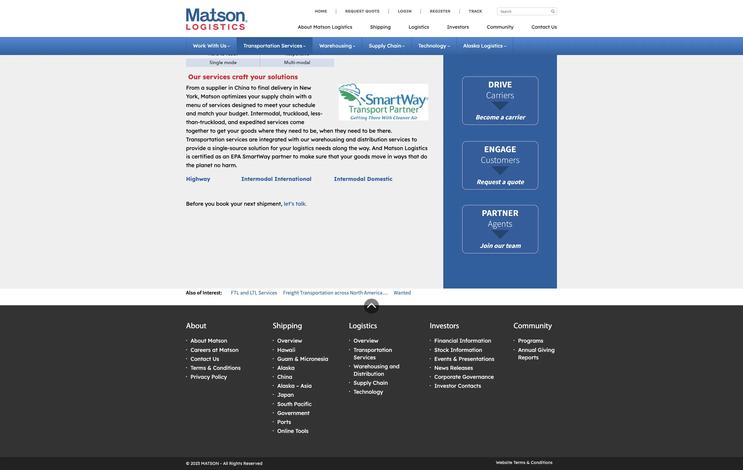 Task type: vqa. For each thing, say whether or not it's contained in the screenshot.
the top the a
yes



Task type: locate. For each thing, give the bounding box(es) containing it.
0 horizontal spatial the
[[186, 162, 195, 169]]

tools
[[296, 428, 309, 435]]

1 vertical spatial chain
[[373, 380, 388, 387]]

0 vertical spatial us
[[552, 24, 557, 30]]

do
[[421, 153, 428, 160]]

intermodal,
[[251, 110, 282, 117]]

across
[[335, 290, 349, 297]]

guam
[[278, 356, 293, 363]]

us inside about matson careers at matson contact us terms & conditions privacy policy
[[213, 356, 219, 363]]

request left quote
[[346, 9, 364, 13]]

in up optimizes
[[229, 84, 233, 91]]

logistics inside logistics link
[[409, 24, 429, 30]]

of up 'match'
[[202, 102, 208, 109]]

investors down track link
[[447, 24, 469, 30]]

1 horizontal spatial need
[[348, 128, 361, 134]]

1 vertical spatial of
[[197, 290, 202, 297]]

2 vertical spatial a
[[208, 145, 211, 152]]

us right "with"
[[220, 43, 227, 49]]

1 horizontal spatial shipping
[[371, 24, 391, 30]]

transportation services
[[244, 43, 303, 49]]

2 vertical spatial services
[[354, 354, 376, 361]]

0 vertical spatial transportation services link
[[244, 43, 306, 49]]

1 horizontal spatial intermodal
[[334, 176, 366, 183]]

request right "service"
[[496, 29, 517, 36]]

supply chain link for technology link for warehousing link
[[369, 43, 405, 49]]

& up privacy policy link
[[208, 365, 212, 372]]

needs
[[316, 145, 331, 152]]

logistics down login
[[409, 24, 429, 30]]

overview inside overview hawaii guam & micronesia alaska china alaska – asia japan south pacific government ports online tools
[[278, 338, 302, 345]]

from
[[186, 84, 200, 91]]

1 vertical spatial warehousing
[[354, 363, 388, 370]]

0 horizontal spatial they
[[276, 128, 287, 134]]

2 vertical spatial us
[[213, 356, 219, 363]]

warehousing
[[320, 43, 352, 49], [354, 363, 388, 370]]

contact inside contact us "link"
[[532, 24, 550, 30]]

that down along
[[329, 153, 339, 160]]

warehousing up distribution
[[354, 363, 388, 370]]

1 vertical spatial supply
[[354, 380, 372, 387]]

warehousing
[[311, 136, 345, 143]]

be
[[369, 128, 376, 134]]

about inside about matson careers at matson contact us terms & conditions privacy policy
[[191, 338, 207, 345]]

alaska
[[464, 43, 480, 49], [278, 365, 295, 372], [278, 383, 295, 390]]

presentations
[[459, 356, 495, 363]]

logistics inside from a supplier in china to final delivery in new york, matson optimizes your supply chain with a menu of services designed to meet your schedule and match your budget. intermodal, truckload, less- than-truckload, and expedited services come together to get your goods where they need to be, when they need to be there. transportation services are integrated with our warehousing and distribution services to provide a single-source solution for your logistics needs along the way. and matson logistics is certified as an epa smartway partner to make sure that your goods move in ways that do the planet no harm.
[[405, 145, 428, 152]]

from a supplier in china to final delivery in new york, matson optimizes your supply chain with a menu of services designed to meet your schedule and match your budget. intermodal, truckload, less- than-truckload, and expedited services come together to get your goods where they need to be, when they need to be there. transportation services are integrated with our warehousing and distribution services to provide a single-source solution for your logistics needs along the way. and matson logistics is certified as an epa smartway partner to make sure that your goods move in ways that do the planet no harm.
[[186, 84, 428, 169]]

1 horizontal spatial us
[[220, 43, 227, 49]]

they up integrated
[[276, 128, 287, 134]]

contact down search "search field"
[[532, 24, 550, 30]]

they right when
[[335, 128, 347, 134]]

investors
[[447, 24, 469, 30], [430, 323, 459, 331]]

your up "final"
[[251, 73, 266, 81]]

alaska link
[[278, 365, 295, 372]]

1 vertical spatial international
[[275, 176, 312, 183]]

also of interest:
[[186, 290, 222, 297]]

0 horizontal spatial shipping
[[273, 323, 302, 331]]

None search field
[[498, 7, 557, 15]]

1 vertical spatial a
[[308, 93, 312, 100]]

0 vertical spatial conditions
[[213, 365, 241, 372]]

matson inside top menu navigation
[[314, 24, 331, 30]]

us down search icon
[[552, 24, 557, 30]]

services up 'match'
[[209, 102, 231, 109]]

overview inside overview transportation services warehousing and distribution supply chain technology
[[354, 338, 379, 345]]

0 vertical spatial truckload,
[[283, 110, 310, 117]]

supply down the shipping link
[[369, 43, 386, 49]]

us up terms & conditions "link"
[[213, 356, 219, 363]]

highway
[[186, 176, 210, 183]]

0 horizontal spatial china
[[235, 84, 250, 91]]

1 horizontal spatial overview link
[[354, 338, 379, 345]]

logistics
[[332, 24, 353, 30], [409, 24, 429, 30], [482, 43, 503, 49], [405, 145, 428, 152], [349, 323, 377, 331]]

book
[[216, 201, 229, 208]]

2 vertical spatial information
[[451, 347, 483, 354]]

where
[[258, 128, 274, 134]]

careers
[[191, 347, 211, 354]]

schedule
[[293, 102, 316, 109]]

logistics up warehousing link
[[332, 24, 353, 30]]

1 horizontal spatial china
[[278, 374, 293, 381]]

south pacific link
[[278, 401, 312, 408]]

0 vertical spatial information
[[456, 40, 487, 47]]

1 vertical spatial contact
[[191, 356, 211, 363]]

services up source
[[226, 136, 248, 143]]

investors up financial
[[430, 323, 459, 331]]

0 vertical spatial supply
[[369, 43, 386, 49]]

work with us
[[193, 43, 227, 49]]

1 horizontal spatial transportation services link
[[354, 347, 392, 361]]

1 vertical spatial technology link
[[354, 389, 383, 396]]

1 vertical spatial transportation services link
[[354, 347, 392, 361]]

warehousing down about matson logistics link
[[320, 43, 352, 49]]

1 horizontal spatial technology
[[419, 43, 447, 49]]

overview link for logistics
[[354, 338, 379, 345]]

0 horizontal spatial contact
[[191, 356, 211, 363]]

service
[[475, 29, 495, 36]]

international down the partner
[[275, 176, 312, 183]]

2 overview link from the left
[[354, 338, 379, 345]]

transportation services link
[[244, 43, 306, 49], [354, 347, 392, 361]]

your down along
[[341, 153, 353, 160]]

alaska up japan link on the left of the page
[[278, 383, 295, 390]]

an
[[223, 153, 230, 160]]

transportation inside from a supplier in china to final delivery in new york, matson optimizes your supply chain with a menu of services designed to meet your schedule and match your budget. intermodal, truckload, less- than-truckload, and expedited services come together to get your goods where they need to be, when they need to be there. transportation services are integrated with our warehousing and distribution services to provide a single-source solution for your logistics needs along the way. and matson logistics is certified as an epa smartway partner to make sure that your goods move in ways that do the planet no harm.
[[186, 136, 225, 143]]

a down new
[[308, 93, 312, 100]]

your down "final"
[[248, 93, 260, 100]]

terms up privacy
[[191, 365, 206, 372]]

1 horizontal spatial conditions
[[531, 461, 553, 466]]

top menu navigation
[[298, 22, 557, 34]]

truckload, up come at the top
[[283, 110, 310, 117]]

0 vertical spatial about
[[298, 24, 312, 30]]

Search search field
[[498, 7, 557, 15]]

of right the also
[[197, 290, 202, 297]]

1 vertical spatial the
[[186, 162, 195, 169]]

matson down the 'home'
[[314, 24, 331, 30]]

international inside section
[[460, 5, 495, 12]]

request down community link
[[489, 40, 510, 47]]

let's talk. link
[[284, 201, 307, 208]]

shipping inside 'footer'
[[273, 323, 302, 331]]

0 horizontal spatial community
[[487, 24, 514, 30]]

in left the ways
[[388, 153, 392, 160]]

intermodal for intermodal domestic
[[334, 176, 366, 183]]

china down our services craft your solutions at the left top of page
[[235, 84, 250, 91]]

1 horizontal spatial terms
[[514, 461, 526, 466]]

privacy
[[191, 374, 210, 381]]

1 vertical spatial alaska
[[278, 365, 295, 372]]

1 vertical spatial us
[[220, 43, 227, 49]]

terms & conditions link
[[191, 365, 241, 372]]

& inside about matson careers at matson contact us terms & conditions privacy policy
[[208, 365, 212, 372]]

a right 'from'
[[201, 84, 205, 91]]

your left next
[[231, 201, 243, 208]]

is
[[186, 153, 190, 160]]

section
[[436, 0, 565, 289]]

technology
[[419, 43, 447, 49], [354, 389, 383, 396]]

the left the way.
[[349, 145, 357, 152]]

truckload, down 'match'
[[200, 119, 227, 126]]

contact us
[[532, 24, 557, 30]]

search image
[[552, 9, 555, 13]]

©
[[186, 462, 190, 467]]

designed
[[232, 102, 256, 109]]

1 vertical spatial investors
[[430, 323, 459, 331]]

are
[[249, 136, 258, 143]]

logistics down rate & service request
[[482, 43, 503, 49]]

1 horizontal spatial the
[[349, 145, 357, 152]]

community up programs link in the right bottom of the page
[[514, 323, 553, 331]]

shipping up "hawaii"
[[273, 323, 302, 331]]

shipping down quote
[[371, 24, 391, 30]]

final
[[258, 84, 270, 91]]

that left the do
[[409, 153, 419, 160]]

supply inside overview transportation services warehousing and distribution supply chain technology
[[354, 380, 372, 387]]

1 overview from the left
[[278, 338, 302, 345]]

need left be on the top of page
[[348, 128, 361, 134]]

with left our
[[288, 136, 299, 143]]

supply chain link down the shipping link
[[369, 43, 405, 49]]

0 horizontal spatial conditions
[[213, 365, 241, 372]]

conditions
[[213, 365, 241, 372], [531, 461, 553, 466]]

goods
[[241, 128, 257, 134], [354, 153, 370, 160]]

0 vertical spatial international
[[460, 5, 495, 12]]

information inside section
[[456, 40, 487, 47]]

matson down supplier
[[201, 93, 220, 100]]

1 vertical spatial conditions
[[531, 461, 553, 466]]

2 overview from the left
[[354, 338, 379, 345]]

& inside financial information stock information events & presentations news releases corporate governance investor contacts
[[454, 356, 458, 363]]

0 horizontal spatial truckload,
[[200, 119, 227, 126]]

1 horizontal spatial community
[[514, 323, 553, 331]]

website terms & conditions
[[496, 461, 553, 466]]

0 vertical spatial services
[[282, 43, 303, 49]]

0 vertical spatial contact
[[532, 24, 550, 30]]

be,
[[310, 128, 318, 134]]

programs
[[519, 338, 544, 345]]

matson right at at the bottom of the page
[[219, 347, 239, 354]]

governance
[[463, 374, 494, 381]]

china down "alaska" link
[[278, 374, 293, 381]]

0 horizontal spatial technology link
[[354, 389, 383, 396]]

1 vertical spatial about
[[186, 323, 207, 331]]

footer
[[0, 299, 744, 471]]

1 vertical spatial technology
[[354, 389, 383, 396]]

york,
[[186, 93, 199, 100]]

your right get
[[227, 128, 239, 134]]

services inside overview transportation services warehousing and distribution supply chain technology
[[354, 354, 376, 361]]

about inside top menu navigation
[[298, 24, 312, 30]]

1 horizontal spatial overview
[[354, 338, 379, 345]]

1 horizontal spatial contact us link
[[523, 22, 557, 34]]

0 vertical spatial shipping
[[371, 24, 391, 30]]

investors inside top menu navigation
[[447, 24, 469, 30]]

your right 'match'
[[216, 110, 228, 117]]

information request link
[[456, 40, 510, 47]]

2 horizontal spatial us
[[552, 24, 557, 30]]

community inside top menu navigation
[[487, 24, 514, 30]]

corporate governance link
[[435, 374, 494, 381]]

1 overview link from the left
[[278, 338, 302, 345]]

supply
[[369, 43, 386, 49], [354, 380, 372, 387]]

technology link down top menu navigation
[[419, 43, 450, 49]]

need down come at the top
[[289, 128, 302, 134]]

and inside overview transportation services warehousing and distribution supply chain technology
[[390, 363, 400, 370]]

0 vertical spatial supply chain link
[[369, 43, 405, 49]]

2 that from the left
[[409, 153, 419, 160]]

0 vertical spatial a
[[201, 84, 205, 91]]

2 horizontal spatial services
[[354, 354, 376, 361]]

about
[[298, 24, 312, 30], [186, 323, 207, 331], [191, 338, 207, 345]]

logistics up the do
[[405, 145, 428, 152]]

overview for transportation
[[354, 338, 379, 345]]

information down rate
[[456, 40, 487, 47]]

goods down the way.
[[354, 153, 370, 160]]

epa
[[231, 153, 241, 160]]

contact us link down search "search field"
[[523, 22, 557, 34]]

japan link
[[278, 392, 294, 399]]

website terms & conditions link
[[496, 461, 553, 466]]

your
[[251, 73, 266, 81], [248, 93, 260, 100], [279, 102, 291, 109], [216, 110, 228, 117], [227, 128, 239, 134], [280, 145, 292, 152], [341, 153, 353, 160], [231, 201, 243, 208]]

supply chain link down distribution
[[354, 380, 388, 387]]

new
[[300, 84, 311, 91]]

1 horizontal spatial contact
[[532, 24, 550, 30]]

© 2023 matson ‐ all rights reserved
[[186, 462, 263, 467]]

also
[[186, 290, 196, 297]]

single-
[[213, 145, 230, 152]]

about for about matson careers at matson contact us terms & conditions privacy policy
[[191, 338, 207, 345]]

0 vertical spatial china
[[235, 84, 250, 91]]

shipping
[[371, 24, 391, 30], [273, 323, 302, 331]]

with up schedule in the left of the page
[[296, 93, 307, 100]]

0 vertical spatial community
[[487, 24, 514, 30]]

transportation inside overview transportation services warehousing and distribution supply chain technology
[[354, 347, 392, 354]]

supply down distribution
[[354, 380, 372, 387]]

1 horizontal spatial that
[[409, 153, 419, 160]]

overview link for shipping
[[278, 338, 302, 345]]

0 vertical spatial terms
[[191, 365, 206, 372]]

alaska down guam at the bottom of the page
[[278, 365, 295, 372]]

section containing international
[[436, 0, 565, 289]]

chain down the shipping link
[[387, 43, 402, 49]]

international up "service"
[[460, 5, 495, 12]]

0 horizontal spatial that
[[329, 153, 339, 160]]

community
[[487, 24, 514, 30], [514, 323, 553, 331]]

0 horizontal spatial intermodal
[[241, 176, 273, 183]]

alaska down rate
[[464, 43, 480, 49]]

0 vertical spatial the
[[349, 145, 357, 152]]

technology link for warehousing link
[[419, 43, 450, 49]]

technology link down distribution
[[354, 389, 383, 396]]

1 vertical spatial community
[[514, 323, 553, 331]]

intermodal
[[241, 176, 273, 183], [334, 176, 366, 183]]

the
[[349, 145, 357, 152], [186, 162, 195, 169]]

0 vertical spatial goods
[[241, 128, 257, 134]]

technology link for "warehousing and distribution" link
[[354, 389, 383, 396]]

contact us link down careers
[[191, 356, 219, 363]]

technology down top menu navigation
[[419, 43, 447, 49]]

2 horizontal spatial a
[[308, 93, 312, 100]]

1 horizontal spatial of
[[202, 102, 208, 109]]

1 vertical spatial supply chain link
[[354, 380, 388, 387]]

community up alaska logistics link
[[487, 24, 514, 30]]

register
[[430, 9, 451, 13]]

intermodal international link
[[241, 176, 312, 183]]

a up certified
[[208, 145, 211, 152]]

in
[[229, 84, 233, 91], [294, 84, 298, 91], [388, 153, 392, 160]]

1 vertical spatial china
[[278, 374, 293, 381]]

logistics link
[[400, 22, 438, 34]]

us
[[552, 24, 557, 30], [220, 43, 227, 49], [213, 356, 219, 363]]

1 vertical spatial with
[[288, 136, 299, 143]]

transportation
[[244, 43, 280, 49], [186, 136, 225, 143], [300, 290, 334, 297], [354, 347, 392, 354]]

overview for hawaii
[[278, 338, 302, 345]]

information up "events & presentations" link
[[451, 347, 483, 354]]

1 horizontal spatial they
[[335, 128, 347, 134]]

chain down "warehousing and distribution" link
[[373, 380, 388, 387]]

the down is
[[186, 162, 195, 169]]

0 vertical spatial contact us link
[[523, 22, 557, 34]]

harm.
[[222, 162, 237, 169]]

0 vertical spatial investors
[[447, 24, 469, 30]]

& right guam at the bottom of the page
[[295, 356, 299, 363]]

that
[[329, 153, 339, 160], [409, 153, 419, 160]]

terms right website
[[514, 461, 526, 466]]

1 vertical spatial shipping
[[273, 323, 302, 331]]

let's
[[284, 201, 294, 208]]

2 vertical spatial about
[[191, 338, 207, 345]]

goods down expedited
[[241, 128, 257, 134]]

0 horizontal spatial goods
[[241, 128, 257, 134]]

0 horizontal spatial contact us link
[[191, 356, 219, 363]]

1 intermodal from the left
[[241, 176, 273, 183]]

technology down distribution
[[354, 389, 383, 396]]

us inside "link"
[[552, 24, 557, 30]]

matson up the ways
[[384, 145, 403, 152]]

budget.
[[229, 110, 249, 117]]

interest:
[[203, 290, 222, 297]]

online
[[278, 428, 294, 435]]

and
[[372, 145, 383, 152]]

international
[[460, 5, 495, 12], [275, 176, 312, 183]]

1 horizontal spatial truckload,
[[283, 110, 310, 117]]

0 horizontal spatial transportation services link
[[244, 43, 306, 49]]

information up presentations
[[460, 338, 492, 345]]

1 horizontal spatial technology link
[[419, 43, 450, 49]]

intermodal domestic link
[[334, 176, 393, 183]]

2 vertical spatial alaska
[[278, 383, 295, 390]]

craft
[[232, 73, 248, 81]]

& up news releases link at the bottom of page
[[454, 356, 458, 363]]

contact down careers
[[191, 356, 211, 363]]

technology link
[[419, 43, 450, 49], [354, 389, 383, 396]]

2 intermodal from the left
[[334, 176, 366, 183]]

0 horizontal spatial international
[[275, 176, 312, 183]]

in left new
[[294, 84, 298, 91]]

0 horizontal spatial need
[[289, 128, 302, 134]]

expedited
[[240, 119, 266, 126]]

need
[[289, 128, 302, 134], [348, 128, 361, 134]]



Task type: describe. For each thing, give the bounding box(es) containing it.
meet
[[264, 102, 278, 109]]

work
[[193, 43, 206, 49]]

supplier
[[206, 84, 227, 91]]

2023 matson
[[191, 462, 219, 467]]

along
[[333, 145, 348, 152]]

shipping inside the shipping link
[[371, 24, 391, 30]]

1 that from the left
[[329, 153, 339, 160]]

certified
[[192, 153, 214, 160]]

move
[[372, 153, 386, 160]]

overview transportation services warehousing and distribution supply chain technology
[[354, 338, 400, 396]]

2 need from the left
[[348, 128, 361, 134]]

annual giving reports link
[[519, 347, 555, 361]]

ways
[[394, 153, 407, 160]]

solutions
[[268, 73, 298, 81]]

for
[[271, 145, 278, 152]]

integrated
[[259, 136, 287, 143]]

backtop image
[[364, 299, 379, 314]]

ftl and ltl services
[[231, 290, 277, 297]]

warehousing inside overview transportation services warehousing and distribution supply chain technology
[[354, 363, 388, 370]]

intermodal domestic
[[334, 176, 393, 183]]

logistics inside about matson logistics link
[[332, 24, 353, 30]]

intermodal for intermodal international
[[241, 176, 273, 183]]

japan
[[278, 392, 294, 399]]

track
[[469, 9, 483, 13]]

guam & micronesia link
[[278, 356, 329, 363]]

china inside from a supplier in china to final delivery in new york, matson optimizes your supply chain with a menu of services designed to meet your schedule and match your budget. intermodal, truckload, less- than-truckload, and expedited services come together to get your goods where they need to be, when they need to be there. transportation services are integrated with our warehousing and distribution services to provide a single-source solution for your logistics needs along the way. and matson logistics is certified as an epa smartway partner to make sure that your goods move in ways that do the planet no harm.
[[235, 84, 250, 91]]

0 horizontal spatial in
[[229, 84, 233, 91]]

matson logistics image
[[186, 8, 248, 30]]

corporate
[[435, 374, 461, 381]]

1 vertical spatial information
[[460, 338, 492, 345]]

contact inside about matson careers at matson contact us terms & conditions privacy policy
[[191, 356, 211, 363]]

news releases link
[[435, 365, 473, 372]]

investor contacts link
[[435, 383, 482, 390]]

privacy policy link
[[191, 374, 227, 381]]

ftl and ltl services link
[[231, 290, 277, 297]]

domestic
[[367, 176, 393, 183]]

events & presentations link
[[435, 356, 495, 363]]

2 they from the left
[[335, 128, 347, 134]]

transportation services link for warehousing link
[[244, 43, 306, 49]]

0 vertical spatial chain
[[387, 43, 402, 49]]

stock
[[435, 347, 449, 354]]

1 vertical spatial services
[[259, 290, 277, 297]]

matson up at at the bottom of the page
[[208, 338, 227, 345]]

1 horizontal spatial in
[[294, 84, 298, 91]]

delivery
[[271, 84, 292, 91]]

optimizes
[[222, 93, 247, 100]]

0 vertical spatial with
[[296, 93, 307, 100]]

international link
[[460, 5, 495, 12]]

talk.
[[296, 201, 307, 208]]

technology inside overview transportation services warehousing and distribution supply chain technology
[[354, 389, 383, 396]]

sure
[[316, 153, 327, 160]]

rate & service request
[[456, 29, 517, 36]]

transportation services link for "warehousing and distribution" link
[[354, 347, 392, 361]]

login
[[398, 9, 412, 13]]

2 horizontal spatial in
[[388, 153, 392, 160]]

distribution
[[354, 371, 384, 378]]

about for about
[[186, 323, 207, 331]]

wanted link
[[394, 290, 411, 297]]

your down chain at top left
[[279, 102, 291, 109]]

when
[[320, 128, 334, 134]]

menu
[[186, 102, 201, 109]]

agent service image
[[460, 203, 541, 255]]

0 vertical spatial technology
[[419, 43, 447, 49]]

warehousing link
[[320, 43, 356, 49]]

carrier image
[[460, 75, 541, 127]]

services down there.
[[389, 136, 411, 143]]

of inside from a supplier in china to final delivery in new york, matson optimizes your supply chain with a menu of services designed to meet your schedule and match your budget. intermodal, truckload, less- than-truckload, and expedited services come together to get your goods where they need to be, when they need to be there. transportation services are integrated with our warehousing and distribution services to provide a single-source solution for your logistics needs along the way. and matson logistics is certified as an epa smartway partner to make sure that your goods move in ways that do the planet no harm.
[[202, 102, 208, 109]]

1 vertical spatial terms
[[514, 461, 526, 466]]

annual
[[519, 347, 537, 354]]

freight transportation across north america....
[[283, 290, 388, 297]]

planet
[[196, 162, 213, 169]]

less-
[[311, 110, 323, 117]]

careers at matson link
[[191, 347, 239, 354]]

1 need from the left
[[289, 128, 302, 134]]

about matson logistics link
[[298, 22, 362, 34]]

shipment,
[[257, 201, 283, 208]]

rate
[[456, 29, 468, 36]]

warehousing and distribution link
[[354, 363, 400, 378]]

0 horizontal spatial warehousing
[[320, 43, 352, 49]]

match
[[198, 110, 214, 117]]

investor
[[435, 383, 457, 390]]

get
[[217, 128, 226, 134]]

events
[[435, 356, 452, 363]]

conditions inside about matson careers at matson contact us terms & conditions privacy policy
[[213, 365, 241, 372]]

alaska logistics
[[464, 43, 503, 49]]

chain inside overview transportation services warehousing and distribution supply chain technology
[[373, 380, 388, 387]]

partner
[[272, 153, 292, 160]]

1 vertical spatial truckload,
[[200, 119, 227, 126]]

1 vertical spatial goods
[[354, 153, 370, 160]]

news
[[435, 365, 449, 372]]

financial information stock information events & presentations news releases corporate governance investor contacts
[[435, 338, 495, 390]]

there.
[[377, 128, 392, 134]]

logistics down backtop image on the bottom
[[349, 323, 377, 331]]

2 vertical spatial request
[[489, 40, 510, 47]]

solution
[[249, 145, 269, 152]]

terms inside about matson careers at matson contact us terms & conditions privacy policy
[[191, 365, 206, 372]]

come
[[290, 119, 305, 126]]

policy
[[212, 374, 227, 381]]

services up 'where'
[[267, 119, 289, 126]]

services up supplier
[[203, 73, 230, 81]]

financial
[[435, 338, 458, 345]]

ftl
[[231, 290, 239, 297]]

together
[[186, 128, 209, 134]]

1 vertical spatial request
[[496, 29, 517, 36]]

pacific
[[294, 401, 312, 408]]

1 horizontal spatial services
[[282, 43, 303, 49]]

0 vertical spatial alaska
[[464, 43, 480, 49]]

community inside 'footer'
[[514, 323, 553, 331]]

footer containing about
[[0, 299, 744, 471]]

online tools link
[[278, 428, 309, 435]]

china inside overview hawaii guam & micronesia alaska china alaska – asia japan south pacific government ports online tools
[[278, 374, 293, 381]]

0 vertical spatial request
[[346, 9, 364, 13]]

quote
[[366, 9, 380, 13]]

hawaii link
[[278, 347, 296, 354]]

your up the partner
[[280, 145, 292, 152]]

0 horizontal spatial a
[[201, 84, 205, 91]]

about for about matson logistics
[[298, 24, 312, 30]]

contact us image
[[460, 139, 541, 192]]

shipping link
[[362, 22, 400, 34]]

programs annual giving reports
[[519, 338, 555, 361]]

before
[[186, 201, 204, 208]]

investors link
[[438, 22, 478, 34]]

request quote link
[[336, 9, 389, 14]]

0 horizontal spatial of
[[197, 290, 202, 297]]

& right website
[[527, 461, 530, 466]]

programs link
[[519, 338, 544, 345]]

supply chain link for technology link for "warehousing and distribution" link
[[354, 380, 388, 387]]

& inside overview hawaii guam & micronesia alaska china alaska – asia japan south pacific government ports online tools
[[295, 356, 299, 363]]

provide
[[186, 145, 206, 152]]

login link
[[389, 9, 421, 14]]

website
[[496, 461, 513, 466]]

highway link
[[186, 176, 210, 183]]

& right rate
[[469, 29, 473, 36]]

logistics
[[293, 145, 314, 152]]

1 they from the left
[[276, 128, 287, 134]]

investors inside 'footer'
[[430, 323, 459, 331]]

financial information link
[[435, 338, 492, 345]]

stock information link
[[435, 347, 483, 354]]

releases
[[450, 365, 473, 372]]

ports link
[[278, 419, 291, 426]]

1 horizontal spatial a
[[208, 145, 211, 152]]



